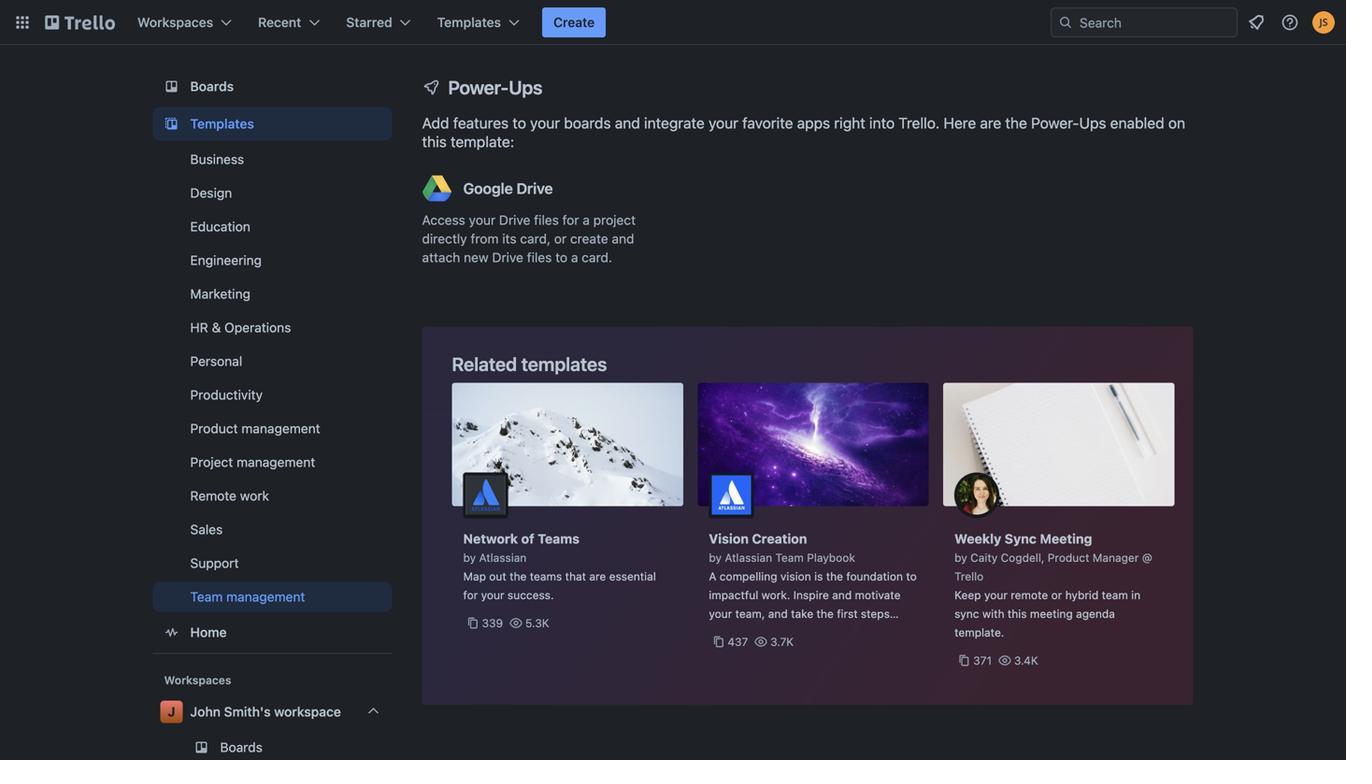 Task type: vqa. For each thing, say whether or not it's contained in the screenshot.
text field
no



Task type: describe. For each thing, give the bounding box(es) containing it.
atlassian image
[[463, 473, 508, 517]]

sales
[[190, 522, 223, 537]]

productivity link
[[153, 380, 392, 410]]

google drive
[[463, 180, 553, 197]]

starred button
[[335, 7, 422, 37]]

a
[[709, 570, 717, 583]]

features
[[453, 114, 509, 132]]

business
[[190, 151, 244, 167]]

this inside vision creation by atlassian team playbook a compelling vision is the foundation to impactful work. inspire and motivate your team, and take the first steps towards achieving your vision with this trello template.
[[893, 626, 913, 639]]

0 vertical spatial drive
[[517, 180, 553, 197]]

by for weekly
[[955, 551, 967, 564]]

with inside vision creation by atlassian team playbook a compelling vision is the foundation to impactful work. inspire and motivate your team, and take the first steps towards achieving your vision with this trello template.
[[868, 626, 890, 639]]

to inside add features to your boards and integrate your favorite apps right into trello. here are the power-ups enabled on this template:
[[513, 114, 526, 132]]

recent
[[258, 14, 301, 30]]

project management link
[[153, 447, 392, 477]]

from
[[471, 231, 499, 246]]

atlassian inside vision creation by atlassian team playbook a compelling vision is the foundation to impactful work. inspire and motivate your team, and take the first steps towards achieving your vision with this trello template.
[[725, 551, 772, 564]]

that
[[565, 570, 586, 583]]

project management
[[190, 454, 315, 470]]

home
[[190, 624, 227, 640]]

keep
[[955, 589, 981, 602]]

to inside vision creation by atlassian team playbook a compelling vision is the foundation to impactful work. inspire and motivate your team, and take the first steps towards achieving your vision with this trello template.
[[906, 570, 917, 583]]

0 notifications image
[[1245, 11, 1268, 34]]

the left first
[[817, 607, 834, 620]]

templates
[[521, 353, 607, 375]]

map
[[463, 570, 486, 583]]

john
[[190, 704, 221, 719]]

enabled
[[1110, 114, 1165, 132]]

marketing
[[190, 286, 251, 301]]

0 horizontal spatial product
[[190, 421, 238, 436]]

achieving
[[754, 626, 804, 639]]

team
[[1102, 589, 1128, 602]]

and inside access your drive files for a project directly from its card, or create and attach new drive files to a card.
[[612, 231, 634, 246]]

the inside network of teams by atlassian map out the teams that are essential for your success.
[[510, 570, 527, 583]]

template. inside weekly sync meeting by caity cogdell, product manager @ trello keep your remote or hybrid team in sync with this meeting agenda template.
[[955, 626, 1004, 639]]

boards
[[564, 114, 611, 132]]

the right is
[[826, 570, 843, 583]]

engineering link
[[153, 245, 392, 275]]

caity
[[971, 551, 998, 564]]

j
[[168, 704, 175, 719]]

impactful
[[709, 589, 758, 602]]

inspire
[[794, 589, 829, 602]]

playbook
[[807, 551, 855, 564]]

the inside add features to your boards and integrate your favorite apps right into trello. here are the power-ups enabled on this template:
[[1005, 114, 1027, 132]]

project
[[593, 212, 636, 228]]

network of teams by atlassian map out the teams that are essential for your success.
[[463, 531, 656, 602]]

create button
[[542, 7, 606, 37]]

creation
[[752, 531, 807, 546]]

steps
[[861, 607, 890, 620]]

weekly
[[955, 531, 1002, 546]]

home image
[[160, 621, 183, 644]]

personal
[[190, 353, 242, 369]]

access
[[422, 212, 465, 228]]

search image
[[1058, 15, 1073, 30]]

towards
[[709, 626, 751, 639]]

create
[[554, 14, 595, 30]]

@
[[1142, 551, 1153, 564]]

primary element
[[0, 0, 1346, 45]]

new
[[464, 250, 489, 265]]

ups inside add features to your boards and integrate your favorite apps right into trello. here are the power-ups enabled on this template:
[[1079, 114, 1106, 132]]

marketing link
[[153, 279, 392, 309]]

attach
[[422, 250, 460, 265]]

personal link
[[153, 346, 392, 376]]

is
[[814, 570, 823, 583]]

hr & operations link
[[153, 313, 392, 342]]

for inside network of teams by atlassian map out the teams that are essential for your success.
[[463, 589, 478, 602]]

your left "favorite"
[[709, 114, 739, 132]]

boards for first boards link from the top
[[190, 78, 234, 94]]

access your drive files for a project directly from its card, or create and attach new drive files to a card.
[[422, 212, 636, 265]]

your inside access your drive files for a project directly from its card, or create and attach new drive files to a card.
[[469, 212, 496, 228]]

related
[[452, 353, 517, 375]]

support
[[190, 555, 239, 571]]

board image
[[160, 75, 183, 98]]

and inside add features to your boards and integrate your favorite apps right into trello. here are the power-ups enabled on this template:
[[615, 114, 640, 132]]

caity cogdell, product manager @ trello image
[[955, 473, 1000, 517]]

home link
[[153, 615, 392, 649]]

network
[[463, 531, 518, 546]]

project
[[190, 454, 233, 470]]

team,
[[735, 607, 765, 620]]

1 vertical spatial drive
[[499, 212, 530, 228]]

templates inside templates dropdown button
[[437, 14, 501, 30]]

0 vertical spatial files
[[534, 212, 559, 228]]

trello inside weekly sync meeting by caity cogdell, product manager @ trello keep your remote or hybrid team in sync with this meeting agenda template.
[[955, 570, 984, 583]]

your up "towards"
[[709, 607, 732, 620]]

out
[[489, 570, 507, 583]]

power-ups
[[448, 76, 543, 98]]

this inside weekly sync meeting by caity cogdell, product manager @ trello keep your remote or hybrid team in sync with this meeting agenda template.
[[1008, 607, 1027, 620]]

for inside access your drive files for a project directly from its card, or create and attach new drive files to a card.
[[562, 212, 579, 228]]

smith's
[[224, 704, 271, 719]]

education link
[[153, 212, 392, 241]]

0 horizontal spatial ups
[[509, 76, 543, 98]]

back to home image
[[45, 7, 115, 37]]

your inside weekly sync meeting by caity cogdell, product manager @ trello keep your remote or hybrid team in sync with this meeting agenda template.
[[984, 589, 1008, 602]]

2 vertical spatial drive
[[492, 250, 524, 265]]

workspaces button
[[126, 7, 243, 37]]

work
[[240, 488, 269, 503]]

atlassian inside network of teams by atlassian map out the teams that are essential for your success.
[[479, 551, 527, 564]]

recent button
[[247, 7, 331, 37]]

engineering
[[190, 252, 262, 268]]

favorite
[[742, 114, 793, 132]]

product management
[[190, 421, 320, 436]]

by inside vision creation by atlassian team playbook a compelling vision is the foundation to impactful work. inspire and motivate your team, and take the first steps towards achieving your vision with this trello template.
[[709, 551, 722, 564]]

sales link
[[153, 514, 392, 544]]

by for network
[[463, 551, 476, 564]]

are inside add features to your boards and integrate your favorite apps right into trello. here are the power-ups enabled on this template:
[[980, 114, 1002, 132]]



Task type: locate. For each thing, give the bounding box(es) containing it.
files down card, at the left
[[527, 250, 552, 265]]

by inside weekly sync meeting by caity cogdell, product manager @ trello keep your remote or hybrid team in sync with this meeting agenda template.
[[955, 551, 967, 564]]

the right here
[[1005, 114, 1027, 132]]

1 horizontal spatial ups
[[1079, 114, 1106, 132]]

weekly sync meeting by caity cogdell, product manager @ trello keep your remote or hybrid team in sync with this meeting agenda template.
[[955, 531, 1153, 639]]

your down take
[[808, 626, 831, 639]]

to left card.
[[555, 250, 568, 265]]

for down map
[[463, 589, 478, 602]]

0 vertical spatial boards
[[190, 78, 234, 94]]

motivate
[[855, 589, 901, 602]]

essential
[[609, 570, 656, 583]]

with right sync at the bottom
[[982, 607, 1005, 620]]

1 vertical spatial boards
[[220, 739, 263, 755]]

john smith (johnsmith38824343) image
[[1313, 11, 1335, 34]]

339
[[482, 617, 503, 630]]

john smith's workspace
[[190, 704, 341, 719]]

templates inside templates link
[[190, 116, 254, 131]]

0 vertical spatial a
[[583, 212, 590, 228]]

boards link down john smith's workspace
[[153, 732, 392, 760]]

and up first
[[832, 589, 852, 602]]

boards down smith's
[[220, 739, 263, 755]]

0 horizontal spatial template.
[[741, 645, 791, 658]]

productivity
[[190, 387, 263, 402]]

teams
[[530, 570, 562, 583]]

1 vertical spatial for
[[463, 589, 478, 602]]

drive up its
[[499, 212, 530, 228]]

first
[[837, 607, 858, 620]]

trello inside vision creation by atlassian team playbook a compelling vision is the foundation to impactful work. inspire and motivate your team, and take the first steps towards achieving your vision with this trello template.
[[709, 645, 738, 658]]

operations
[[224, 320, 291, 335]]

1 horizontal spatial to
[[555, 250, 568, 265]]

team
[[776, 551, 804, 564], [190, 589, 223, 604]]

0 horizontal spatial by
[[463, 551, 476, 564]]

1 horizontal spatial team
[[776, 551, 804, 564]]

1 by from the left
[[463, 551, 476, 564]]

templates button
[[426, 7, 531, 37]]

management for product management
[[242, 421, 320, 436]]

are
[[980, 114, 1002, 132], [589, 570, 606, 583]]

drive right google
[[517, 180, 553, 197]]

support link
[[153, 548, 392, 578]]

1 horizontal spatial with
[[982, 607, 1005, 620]]

2 atlassian from the left
[[725, 551, 772, 564]]

or up meeting
[[1051, 589, 1062, 602]]

&
[[212, 320, 221, 335]]

1 horizontal spatial template.
[[955, 626, 1004, 639]]

1 vertical spatial team
[[190, 589, 223, 604]]

power-
[[448, 76, 509, 98], [1031, 114, 1079, 132]]

right
[[834, 114, 866, 132]]

ups left enabled
[[1079, 114, 1106, 132]]

product inside weekly sync meeting by caity cogdell, product manager @ trello keep your remote or hybrid team in sync with this meeting agenda template.
[[1048, 551, 1090, 564]]

workspaces up john at the bottom of the page
[[164, 673, 231, 687]]

design
[[190, 185, 232, 200]]

this down add
[[422, 133, 447, 151]]

0 horizontal spatial team
[[190, 589, 223, 604]]

5.3k
[[525, 617, 549, 630]]

workspaces
[[137, 14, 213, 30], [164, 673, 231, 687]]

workspaces inside 'dropdown button'
[[137, 14, 213, 30]]

trello down "towards"
[[709, 645, 738, 658]]

remote work
[[190, 488, 269, 503]]

0 horizontal spatial are
[[589, 570, 606, 583]]

to right features at top left
[[513, 114, 526, 132]]

trello.
[[899, 114, 940, 132]]

1 vertical spatial or
[[1051, 589, 1062, 602]]

apps
[[797, 114, 830, 132]]

with down steps in the right bottom of the page
[[868, 626, 890, 639]]

templates up power-ups at top left
[[437, 14, 501, 30]]

this down remote at the right of the page
[[1008, 607, 1027, 620]]

0 horizontal spatial this
[[422, 133, 447, 151]]

product management link
[[153, 414, 392, 443]]

management down support "link"
[[226, 589, 305, 604]]

team down support
[[190, 589, 223, 604]]

1 vertical spatial boards link
[[153, 732, 392, 760]]

1 vertical spatial product
[[1048, 551, 1090, 564]]

1 vertical spatial vision
[[834, 626, 865, 639]]

the right out
[[510, 570, 527, 583]]

0 vertical spatial with
[[982, 607, 1005, 620]]

template board image
[[160, 112, 183, 135]]

1 vertical spatial trello
[[709, 645, 738, 658]]

by up a
[[709, 551, 722, 564]]

Search field
[[1073, 8, 1237, 36]]

this inside add features to your boards and integrate your favorite apps right into trello. here are the power-ups enabled on this template:
[[422, 133, 447, 151]]

power- up features at top left
[[448, 76, 509, 98]]

with inside weekly sync meeting by caity cogdell, product manager @ trello keep your remote or hybrid team in sync with this meeting agenda template.
[[982, 607, 1005, 620]]

templates
[[437, 14, 501, 30], [190, 116, 254, 131]]

2 vertical spatial this
[[893, 626, 913, 639]]

3.4k
[[1014, 654, 1039, 667]]

0 horizontal spatial or
[[554, 231, 567, 246]]

1 horizontal spatial are
[[980, 114, 1002, 132]]

starred
[[346, 14, 392, 30]]

to inside access your drive files for a project directly from its card, or create and attach new drive files to a card.
[[555, 250, 568, 265]]

by inside network of teams by atlassian map out the teams that are essential for your success.
[[463, 551, 476, 564]]

management down the productivity link
[[242, 421, 320, 436]]

1 horizontal spatial templates
[[437, 14, 501, 30]]

0 vertical spatial team
[[776, 551, 804, 564]]

2 boards link from the top
[[153, 732, 392, 760]]

directly
[[422, 231, 467, 246]]

or inside access your drive files for a project directly from its card, or create and attach new drive files to a card.
[[554, 231, 567, 246]]

boards right board icon
[[190, 78, 234, 94]]

1 horizontal spatial a
[[583, 212, 590, 228]]

1 horizontal spatial this
[[893, 626, 913, 639]]

management for project management
[[237, 454, 315, 470]]

2 vertical spatial management
[[226, 589, 305, 604]]

2 by from the left
[[709, 551, 722, 564]]

your up from
[[469, 212, 496, 228]]

and down the project on the left
[[612, 231, 634, 246]]

0 vertical spatial workspaces
[[137, 14, 213, 30]]

template. down sync at the bottom
[[955, 626, 1004, 639]]

ups
[[509, 76, 543, 98], [1079, 114, 1106, 132]]

or right card, at the left
[[554, 231, 567, 246]]

are inside network of teams by atlassian map out the teams that are essential for your success.
[[589, 570, 606, 583]]

success.
[[508, 589, 554, 602]]

open information menu image
[[1281, 13, 1300, 32]]

0 vertical spatial or
[[554, 231, 567, 246]]

your down out
[[481, 589, 504, 602]]

in
[[1131, 589, 1141, 602]]

drive down its
[[492, 250, 524, 265]]

0 horizontal spatial trello
[[709, 645, 738, 658]]

drive
[[517, 180, 553, 197], [499, 212, 530, 228], [492, 250, 524, 265]]

create
[[570, 231, 608, 246]]

0 vertical spatial vision
[[781, 570, 811, 583]]

boards
[[190, 78, 234, 94], [220, 739, 263, 755]]

your left boards
[[530, 114, 560, 132]]

templates link
[[153, 107, 392, 141]]

boards for first boards link from the bottom
[[220, 739, 263, 755]]

template:
[[451, 133, 514, 151]]

management down product management link
[[237, 454, 315, 470]]

1 vertical spatial template.
[[741, 645, 791, 658]]

1 horizontal spatial for
[[562, 212, 579, 228]]

1 boards link from the top
[[153, 69, 392, 103]]

product up project
[[190, 421, 238, 436]]

design link
[[153, 178, 392, 208]]

compelling
[[720, 570, 777, 583]]

for up create
[[562, 212, 579, 228]]

of
[[521, 531, 534, 546]]

a
[[583, 212, 590, 228], [571, 250, 578, 265]]

and
[[615, 114, 640, 132], [612, 231, 634, 246], [832, 589, 852, 602], [768, 607, 788, 620]]

related templates
[[452, 353, 607, 375]]

1 vertical spatial this
[[1008, 607, 1027, 620]]

0 vertical spatial template.
[[955, 626, 1004, 639]]

1 vertical spatial are
[[589, 570, 606, 583]]

your inside network of teams by atlassian map out the teams that are essential for your success.
[[481, 589, 504, 602]]

371
[[973, 654, 992, 667]]

1 vertical spatial a
[[571, 250, 578, 265]]

1 horizontal spatial or
[[1051, 589, 1062, 602]]

product down meeting
[[1048, 551, 1090, 564]]

power- left enabled
[[1031, 114, 1079, 132]]

google
[[463, 180, 513, 197]]

0 horizontal spatial a
[[571, 250, 578, 265]]

its
[[502, 231, 517, 246]]

0 horizontal spatial vision
[[781, 570, 811, 583]]

2 horizontal spatial by
[[955, 551, 967, 564]]

atlassian up out
[[479, 551, 527, 564]]

2 horizontal spatial this
[[1008, 607, 1027, 620]]

management
[[242, 421, 320, 436], [237, 454, 315, 470], [226, 589, 305, 604]]

hybrid
[[1065, 589, 1099, 602]]

workspace
[[274, 704, 341, 719]]

2 vertical spatial to
[[906, 570, 917, 583]]

team down 'creation'
[[776, 551, 804, 564]]

1 horizontal spatial product
[[1048, 551, 1090, 564]]

and right boards
[[615, 114, 640, 132]]

your right keep
[[984, 589, 1008, 602]]

or
[[554, 231, 567, 246], [1051, 589, 1062, 602]]

0 horizontal spatial atlassian
[[479, 551, 527, 564]]

0 vertical spatial to
[[513, 114, 526, 132]]

437
[[728, 635, 748, 648]]

1 vertical spatial with
[[868, 626, 890, 639]]

1 horizontal spatial by
[[709, 551, 722, 564]]

1 vertical spatial templates
[[190, 116, 254, 131]]

ups up template:
[[509, 76, 543, 98]]

0 horizontal spatial with
[[868, 626, 890, 639]]

meeting
[[1030, 607, 1073, 620]]

here
[[944, 114, 976, 132]]

0 vertical spatial trello
[[955, 570, 984, 583]]

0 vertical spatial templates
[[437, 14, 501, 30]]

are right that
[[589, 570, 606, 583]]

sync
[[955, 607, 979, 620]]

1 vertical spatial power-
[[1031, 114, 1079, 132]]

management for team management
[[226, 589, 305, 604]]

product
[[190, 421, 238, 436], [1048, 551, 1090, 564]]

0 vertical spatial ups
[[509, 76, 543, 98]]

0 horizontal spatial templates
[[190, 116, 254, 131]]

manager
[[1093, 551, 1139, 564]]

files
[[534, 212, 559, 228], [527, 250, 552, 265]]

business link
[[153, 144, 392, 174]]

team inside vision creation by atlassian team playbook a compelling vision is the foundation to impactful work. inspire and motivate your team, and take the first steps towards achieving your vision with this trello template.
[[776, 551, 804, 564]]

education
[[190, 219, 250, 234]]

3 by from the left
[[955, 551, 967, 564]]

hr & operations
[[190, 320, 291, 335]]

atlassian team playbook image
[[709, 473, 754, 517]]

0 vertical spatial this
[[422, 133, 447, 151]]

are right here
[[980, 114, 1002, 132]]

1 horizontal spatial atlassian
[[725, 551, 772, 564]]

integrate
[[644, 114, 705, 132]]

0 horizontal spatial for
[[463, 589, 478, 602]]

1 vertical spatial to
[[555, 250, 568, 265]]

templates up business
[[190, 116, 254, 131]]

0 vertical spatial product
[[190, 421, 238, 436]]

add
[[422, 114, 449, 132]]

1 vertical spatial ups
[[1079, 114, 1106, 132]]

or inside weekly sync meeting by caity cogdell, product manager @ trello keep your remote or hybrid team in sync with this meeting agenda template.
[[1051, 589, 1062, 602]]

1 atlassian from the left
[[479, 551, 527, 564]]

1 horizontal spatial vision
[[834, 626, 865, 639]]

vision left is
[[781, 570, 811, 583]]

0 vertical spatial management
[[242, 421, 320, 436]]

1 vertical spatial files
[[527, 250, 552, 265]]

boards link up templates link
[[153, 69, 392, 103]]

work.
[[762, 589, 790, 602]]

team management
[[190, 589, 305, 604]]

1 vertical spatial workspaces
[[164, 673, 231, 687]]

vision
[[709, 531, 749, 546]]

to right foundation
[[906, 570, 917, 583]]

power- inside add features to your boards and integrate your favorite apps right into trello. here are the power-ups enabled on this template:
[[1031, 114, 1079, 132]]

agenda
[[1076, 607, 1115, 620]]

1 horizontal spatial power-
[[1031, 114, 1079, 132]]

2 horizontal spatial to
[[906, 570, 917, 583]]

0 vertical spatial are
[[980, 114, 1002, 132]]

card,
[[520, 231, 551, 246]]

take
[[791, 607, 814, 620]]

template. inside vision creation by atlassian team playbook a compelling vision is the foundation to impactful work. inspire and motivate your team, and take the first steps towards achieving your vision with this trello template.
[[741, 645, 791, 658]]

card.
[[582, 250, 612, 265]]

sync
[[1005, 531, 1037, 546]]

and up "achieving"
[[768, 607, 788, 620]]

files up card, at the left
[[534, 212, 559, 228]]

trello up keep
[[955, 570, 984, 583]]

by left caity
[[955, 551, 967, 564]]

template. down "achieving"
[[741, 645, 791, 658]]

remote work link
[[153, 481, 392, 511]]

this down motivate
[[893, 626, 913, 639]]

1 vertical spatial management
[[237, 454, 315, 470]]

0 vertical spatial boards link
[[153, 69, 392, 103]]

workspaces up board icon
[[137, 14, 213, 30]]

by up map
[[463, 551, 476, 564]]

team management link
[[153, 582, 392, 612]]

3.7k
[[771, 635, 794, 648]]

0 vertical spatial for
[[562, 212, 579, 228]]

0 horizontal spatial power-
[[448, 76, 509, 98]]

1 horizontal spatial trello
[[955, 570, 984, 583]]

0 horizontal spatial to
[[513, 114, 526, 132]]

a up create
[[583, 212, 590, 228]]

a left card.
[[571, 250, 578, 265]]

atlassian up the compelling on the right of the page
[[725, 551, 772, 564]]

on
[[1169, 114, 1185, 132]]

0 vertical spatial power-
[[448, 76, 509, 98]]

vision down first
[[834, 626, 865, 639]]



